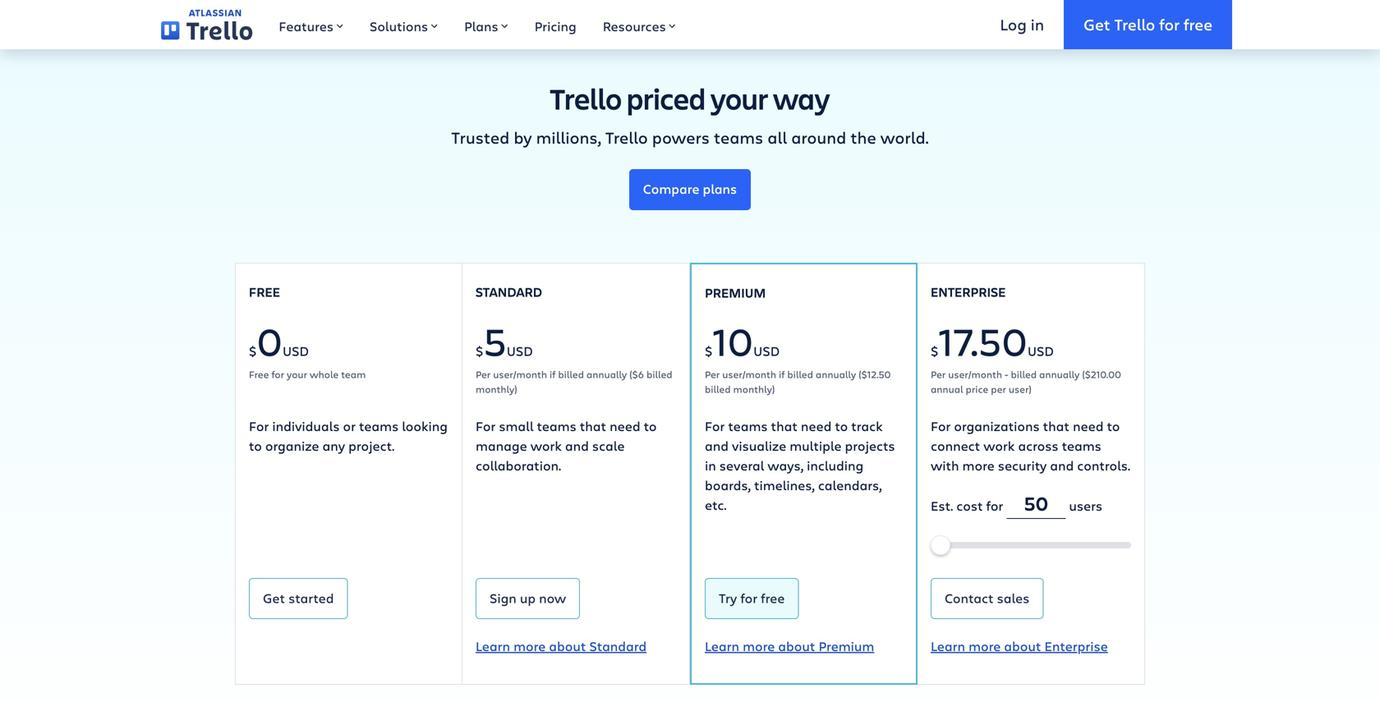 Task type: vqa. For each thing, say whether or not it's contained in the screenshot.


Task type: locate. For each thing, give the bounding box(es) containing it.
free
[[249, 283, 280, 301], [249, 368, 269, 381]]

if inside $ 5 usd per user/month if billed annually ($6 billed monthly)
[[550, 368, 556, 381]]

1 for from the left
[[249, 418, 269, 435]]

that for for organizations that need to connect work across teams with more security and controls.
[[1043, 418, 1070, 435]]

need inside for organizations that need to connect work across teams with more security and controls.
[[1073, 418, 1104, 435]]

get left started at bottom left
[[263, 590, 285, 607]]

0 horizontal spatial premium
[[705, 284, 766, 301]]

monthly) inside $ 5 usd per user/month if billed annually ($6 billed monthly)
[[476, 383, 518, 396]]

per
[[476, 368, 491, 381], [705, 368, 720, 381], [931, 368, 946, 381]]

2 horizontal spatial that
[[1043, 418, 1070, 435]]

sign up now
[[490, 590, 566, 607]]

3 usd from the left
[[754, 342, 780, 360]]

billed down 10
[[705, 383, 731, 396]]

get for get started
[[263, 590, 285, 607]]

1 about from the left
[[549, 638, 586, 656]]

1 learn from the left
[[476, 638, 510, 656]]

teams inside "for small teams that need to manage work and scale collaboration."
[[537, 418, 577, 435]]

that inside for teams that need to track and visualize multiple projects in several ways, including boards, timelines, calendars, etc.
[[771, 418, 798, 435]]

1 horizontal spatial if
[[779, 368, 785, 381]]

teams up project.
[[359, 418, 399, 435]]

and left scale
[[565, 437, 589, 455]]

3 annually from the left
[[1040, 368, 1080, 381]]

get started
[[263, 590, 334, 607]]

annually left "($210.00"
[[1040, 368, 1080, 381]]

1 vertical spatial premium
[[819, 638, 875, 656]]

4 for from the left
[[931, 418, 951, 435]]

2 horizontal spatial about
[[1004, 638, 1042, 656]]

need up multiple
[[801, 418, 832, 435]]

to down ($6
[[644, 418, 657, 435]]

per up annual
[[931, 368, 946, 381]]

1 horizontal spatial need
[[801, 418, 832, 435]]

1 if from the left
[[550, 368, 556, 381]]

need up scale
[[610, 418, 641, 435]]

10
[[713, 314, 754, 367]]

more down contact sales link
[[969, 638, 1001, 656]]

2 annually from the left
[[816, 368, 856, 381]]

1 usd from the left
[[283, 342, 309, 360]]

1 horizontal spatial work
[[984, 437, 1015, 455]]

more for learn more about premium
[[743, 638, 775, 656]]

$ inside $ 17.50 usd per user/month - billed annually ($210.00 annual price per user)
[[931, 342, 939, 360]]

for
[[249, 418, 269, 435], [476, 418, 496, 435], [705, 418, 725, 435], [931, 418, 951, 435]]

and up several
[[705, 437, 729, 455]]

2 learn from the left
[[705, 638, 740, 656]]

2 horizontal spatial annually
[[1040, 368, 1080, 381]]

billed
[[558, 368, 584, 381], [647, 368, 673, 381], [788, 368, 813, 381], [1011, 368, 1037, 381], [705, 383, 731, 396]]

1 $ from the left
[[249, 342, 257, 360]]

0 horizontal spatial standard
[[476, 283, 542, 301]]

2 user/month from the left
[[723, 368, 777, 381]]

1 horizontal spatial enterprise
[[1045, 638, 1108, 656]]

that
[[580, 418, 607, 435], [771, 418, 798, 435], [1043, 418, 1070, 435]]

annually inside $ 10 usd per user/month if billed annually ($12.50 billed monthly)
[[816, 368, 856, 381]]

per down 10
[[705, 368, 720, 381]]

log in link
[[981, 0, 1064, 49]]

teams left all
[[714, 126, 764, 148]]

3 need from the left
[[1073, 418, 1104, 435]]

1 user/month from the left
[[493, 368, 547, 381]]

per inside $ 5 usd per user/month if billed annually ($6 billed monthly)
[[476, 368, 491, 381]]

billed up the user)
[[1011, 368, 1037, 381]]

more down try for free link
[[743, 638, 775, 656]]

Users range field
[[931, 543, 1132, 549]]

monthly) for 10
[[733, 383, 775, 396]]

work down "organizations"
[[984, 437, 1015, 455]]

features button
[[266, 0, 357, 49]]

1 monthly) from the left
[[476, 383, 518, 396]]

annually inside $ 5 usd per user/month if billed annually ($6 billed monthly)
[[587, 368, 627, 381]]

3 for from the left
[[705, 418, 725, 435]]

$ inside $ 5 usd per user/month if billed annually ($6 billed monthly)
[[476, 342, 484, 360]]

0 horizontal spatial work
[[531, 437, 562, 455]]

if up "for small teams that need to manage work and scale collaboration."
[[550, 368, 556, 381]]

3 that from the left
[[1043, 418, 1070, 435]]

monthly) up small
[[476, 383, 518, 396]]

your left "whole"
[[287, 368, 307, 381]]

2 need from the left
[[801, 418, 832, 435]]

1 work from the left
[[531, 437, 562, 455]]

3 $ from the left
[[705, 342, 713, 360]]

standard
[[476, 283, 542, 301], [590, 638, 647, 656]]

1 horizontal spatial learn
[[705, 638, 740, 656]]

to left organize
[[249, 437, 262, 455]]

user/month for 17.50
[[949, 368, 1003, 381]]

atlassian trello image
[[161, 9, 253, 40]]

teams right small
[[537, 418, 577, 435]]

1 vertical spatial your
[[287, 368, 307, 381]]

security
[[998, 457, 1047, 475]]

annually inside $ 17.50 usd per user/month - billed annually ($210.00 annual price per user)
[[1040, 368, 1080, 381]]

billed for 10
[[788, 368, 813, 381]]

user/month inside $ 10 usd per user/month if billed annually ($12.50 billed monthly)
[[723, 368, 777, 381]]

per for 5
[[476, 368, 491, 381]]

0 horizontal spatial user/month
[[493, 368, 547, 381]]

0 vertical spatial free
[[249, 283, 280, 301]]

$ for 17.50
[[931, 342, 939, 360]]

need up 'controls.' at the bottom right of the page
[[1073, 418, 1104, 435]]

0 horizontal spatial monthly)
[[476, 383, 518, 396]]

1 vertical spatial get
[[263, 590, 285, 607]]

usd inside $ 10 usd per user/month if billed annually ($12.50 billed monthly)
[[754, 342, 780, 360]]

1 horizontal spatial your
[[711, 79, 768, 118]]

log
[[1000, 14, 1027, 35]]

more
[[963, 457, 995, 475], [514, 638, 546, 656], [743, 638, 775, 656], [969, 638, 1001, 656]]

need for for teams that need to track and visualize multiple projects in several ways, including boards, timelines, calendars, etc.
[[801, 418, 832, 435]]

for inside for individuals or teams looking to organize any project.
[[249, 418, 269, 435]]

usd for 0
[[283, 342, 309, 360]]

monthly) inside $ 10 usd per user/month if billed annually ($12.50 billed monthly)
[[733, 383, 775, 396]]

enterprise
[[931, 283, 1006, 301], [1045, 638, 1108, 656]]

about down try for free link
[[778, 638, 816, 656]]

2 if from the left
[[779, 368, 785, 381]]

powers
[[652, 126, 710, 148]]

user/month down '5'
[[493, 368, 547, 381]]

for up organize
[[249, 418, 269, 435]]

more down sign up now link
[[514, 638, 546, 656]]

0 horizontal spatial in
[[705, 457, 716, 475]]

about down sales
[[1004, 638, 1042, 656]]

0 horizontal spatial learn
[[476, 638, 510, 656]]

2 $ from the left
[[476, 342, 484, 360]]

learn down contact
[[931, 638, 966, 656]]

for inside for organizations that need to connect work across teams with more security and controls.
[[931, 418, 951, 435]]

2 usd from the left
[[507, 342, 533, 360]]

1 horizontal spatial get
[[1084, 14, 1111, 35]]

0 horizontal spatial free
[[761, 590, 785, 607]]

monthly) down 10
[[733, 383, 775, 396]]

and inside for teams that need to track and visualize multiple projects in several ways, including boards, timelines, calendars, etc.
[[705, 437, 729, 455]]

for teams that need to track and visualize multiple projects in several ways, including boards, timelines, calendars, etc.
[[705, 418, 895, 514]]

teams up the visualize
[[728, 418, 768, 435]]

2 per from the left
[[705, 368, 720, 381]]

user/month inside $ 5 usd per user/month if billed annually ($6 billed monthly)
[[493, 368, 547, 381]]

get started link
[[249, 579, 348, 620]]

per down '5'
[[476, 368, 491, 381]]

or
[[343, 418, 356, 435]]

2 that from the left
[[771, 418, 798, 435]]

usd inside $ 17.50 usd per user/month - billed annually ($210.00 annual price per user)
[[1028, 342, 1054, 360]]

usd inside $ 0 usd free for your whole team
[[283, 342, 309, 360]]

4 $ from the left
[[931, 342, 939, 360]]

that up across at the right bottom
[[1043, 418, 1070, 435]]

$ inside $ 10 usd per user/month if billed annually ($12.50 billed monthly)
[[705, 342, 713, 360]]

for up connect
[[931, 418, 951, 435]]

user/month up price on the bottom right
[[949, 368, 1003, 381]]

log in
[[1000, 14, 1045, 35]]

0 horizontal spatial get
[[263, 590, 285, 607]]

2 horizontal spatial learn
[[931, 638, 966, 656]]

collaboration.
[[476, 457, 561, 475]]

0 vertical spatial free
[[1184, 14, 1213, 35]]

about for premium
[[778, 638, 816, 656]]

free down "0"
[[249, 368, 269, 381]]

3 per from the left
[[931, 368, 946, 381]]

track
[[852, 418, 883, 435]]

0 horizontal spatial that
[[580, 418, 607, 435]]

1 per from the left
[[476, 368, 491, 381]]

for up manage
[[476, 418, 496, 435]]

to
[[644, 418, 657, 435], [835, 418, 848, 435], [1107, 418, 1120, 435], [249, 437, 262, 455]]

1 vertical spatial free
[[249, 368, 269, 381]]

visualize
[[732, 437, 787, 455]]

user/month down 10
[[723, 368, 777, 381]]

try
[[719, 590, 737, 607]]

that inside for organizations that need to connect work across teams with more security and controls.
[[1043, 418, 1070, 435]]

need for for organizations that need to connect work across teams with more security and controls.
[[1073, 418, 1104, 435]]

$ for 10
[[705, 342, 713, 360]]

annually left ($12.50
[[816, 368, 856, 381]]

0 vertical spatial get
[[1084, 14, 1111, 35]]

if inside $ 10 usd per user/month if billed annually ($12.50 billed monthly)
[[779, 368, 785, 381]]

3 learn from the left
[[931, 638, 966, 656]]

users
[[1069, 497, 1103, 515]]

2 work from the left
[[984, 437, 1015, 455]]

$ 0 usd free for your whole team
[[249, 314, 366, 381]]

billed left ($6
[[558, 368, 584, 381]]

2 monthly) from the left
[[733, 383, 775, 396]]

more down connect
[[963, 457, 995, 475]]

0 horizontal spatial if
[[550, 368, 556, 381]]

learn down try
[[705, 638, 740, 656]]

3 user/month from the left
[[949, 368, 1003, 381]]

if up the visualize
[[779, 368, 785, 381]]

for small teams that need to manage work and scale collaboration.
[[476, 418, 657, 475]]

1 free from the top
[[249, 283, 280, 301]]

0 horizontal spatial annually
[[587, 368, 627, 381]]

user/month
[[493, 368, 547, 381], [723, 368, 777, 381], [949, 368, 1003, 381]]

try for free link
[[705, 579, 799, 620]]

teams
[[714, 126, 764, 148], [359, 418, 399, 435], [537, 418, 577, 435], [728, 418, 768, 435], [1062, 437, 1102, 455]]

in up the boards,
[[705, 457, 716, 475]]

2 horizontal spatial per
[[931, 368, 946, 381]]

about for standard
[[549, 638, 586, 656]]

2 horizontal spatial user/month
[[949, 368, 1003, 381]]

1 horizontal spatial about
[[778, 638, 816, 656]]

and inside for organizations that need to connect work across teams with more security and controls.
[[1050, 457, 1074, 475]]

and down across at the right bottom
[[1050, 457, 1074, 475]]

1 that from the left
[[580, 418, 607, 435]]

priced
[[627, 79, 706, 118]]

$ inside $ 0 usd free for your whole team
[[249, 342, 257, 360]]

work up collaboration.
[[531, 437, 562, 455]]

to inside "for small teams that need to manage work and scale collaboration."
[[644, 418, 657, 435]]

usd inside $ 5 usd per user/month if billed annually ($6 billed monthly)
[[507, 342, 533, 360]]

work
[[531, 437, 562, 455], [984, 437, 1015, 455]]

1 horizontal spatial premium
[[819, 638, 875, 656]]

individuals
[[272, 418, 340, 435]]

1 vertical spatial in
[[705, 457, 716, 475]]

for inside "for small teams that need to manage work and scale collaboration."
[[476, 418, 496, 435]]

0 vertical spatial trello
[[1115, 14, 1156, 35]]

your up all
[[711, 79, 768, 118]]

get trello for free
[[1084, 14, 1213, 35]]

0 horizontal spatial your
[[287, 368, 307, 381]]

0 horizontal spatial need
[[610, 418, 641, 435]]

1 vertical spatial standard
[[590, 638, 647, 656]]

for up several
[[705, 418, 725, 435]]

billed right ($6
[[647, 368, 673, 381]]

for for for teams that need to track and visualize multiple projects in several ways, including boards, timelines, calendars, etc.
[[705, 418, 725, 435]]

free up "0"
[[249, 283, 280, 301]]

1 horizontal spatial free
[[1184, 14, 1213, 35]]

1 horizontal spatial and
[[705, 437, 729, 455]]

connect
[[931, 437, 981, 455]]

0 horizontal spatial per
[[476, 368, 491, 381]]

1 horizontal spatial per
[[705, 368, 720, 381]]

3 about from the left
[[1004, 638, 1042, 656]]

1 annually from the left
[[587, 368, 627, 381]]

2 for from the left
[[476, 418, 496, 435]]

2 horizontal spatial need
[[1073, 418, 1104, 435]]

free
[[1184, 14, 1213, 35], [761, 590, 785, 607]]

2 horizontal spatial and
[[1050, 457, 1074, 475]]

for inside for teams that need to track and visualize multiple projects in several ways, including boards, timelines, calendars, etc.
[[705, 418, 725, 435]]

teams up 'controls.' at the bottom right of the page
[[1062, 437, 1102, 455]]

learn for learn more about standard
[[476, 638, 510, 656]]

billed for 17.50
[[1011, 368, 1037, 381]]

manage
[[476, 437, 527, 455]]

more for learn more about standard
[[514, 638, 546, 656]]

per inside $ 17.50 usd per user/month - billed annually ($210.00 annual price per user)
[[931, 368, 946, 381]]

0 horizontal spatial about
[[549, 638, 586, 656]]

solutions
[[370, 17, 428, 35]]

learn
[[476, 638, 510, 656], [705, 638, 740, 656], [931, 638, 966, 656]]

in right log
[[1031, 14, 1045, 35]]

get
[[1084, 14, 1111, 35], [263, 590, 285, 607]]

if
[[550, 368, 556, 381], [779, 368, 785, 381]]

features
[[279, 17, 334, 35]]

per inside $ 10 usd per user/month if billed annually ($12.50 billed monthly)
[[705, 368, 720, 381]]

by
[[514, 126, 532, 148]]

0 vertical spatial in
[[1031, 14, 1045, 35]]

resources button
[[590, 0, 689, 49]]

up
[[520, 590, 536, 607]]

that up the visualize
[[771, 418, 798, 435]]

1 horizontal spatial user/month
[[723, 368, 777, 381]]

your inside $ 0 usd free for your whole team
[[287, 368, 307, 381]]

2 about from the left
[[778, 638, 816, 656]]

4 usd from the left
[[1028, 342, 1054, 360]]

1 horizontal spatial monthly)
[[733, 383, 775, 396]]

2 free from the top
[[249, 368, 269, 381]]

learn down 'sign'
[[476, 638, 510, 656]]

about down now
[[549, 638, 586, 656]]

annually
[[587, 368, 627, 381], [816, 368, 856, 381], [1040, 368, 1080, 381]]

0 vertical spatial enterprise
[[931, 283, 1006, 301]]

trello
[[1115, 14, 1156, 35], [550, 79, 622, 118], [606, 126, 648, 148]]

about
[[549, 638, 586, 656], [778, 638, 816, 656], [1004, 638, 1042, 656]]

get right log in
[[1084, 14, 1111, 35]]

monthly)
[[476, 383, 518, 396], [733, 383, 775, 396]]

1 vertical spatial enterprise
[[1045, 638, 1108, 656]]

user/month for 5
[[493, 368, 547, 381]]

more inside for organizations that need to connect work across teams with more security and controls.
[[963, 457, 995, 475]]

compare plans
[[643, 180, 737, 198]]

1 horizontal spatial annually
[[816, 368, 856, 381]]

to left track
[[835, 418, 848, 435]]

user/month inside $ 17.50 usd per user/month - billed annually ($210.00 annual price per user)
[[949, 368, 1003, 381]]

need
[[610, 418, 641, 435], [801, 418, 832, 435], [1073, 418, 1104, 435]]

0 horizontal spatial and
[[565, 437, 589, 455]]

1 need from the left
[[610, 418, 641, 435]]

$ for 5
[[476, 342, 484, 360]]

trello priced your way trusted by millions, trello powers teams all around the world.
[[452, 79, 929, 148]]

billed inside $ 17.50 usd per user/month - billed annually ($210.00 annual price per user)
[[1011, 368, 1037, 381]]

1 horizontal spatial that
[[771, 418, 798, 435]]

learn for learn more about premium
[[705, 638, 740, 656]]

whole
[[310, 368, 339, 381]]

annually left ($6
[[587, 368, 627, 381]]

0 vertical spatial your
[[711, 79, 768, 118]]

in
[[1031, 14, 1045, 35], [705, 457, 716, 475]]

and
[[565, 437, 589, 455], [705, 437, 729, 455], [1050, 457, 1074, 475]]

billed up multiple
[[788, 368, 813, 381]]

to up 'controls.' at the bottom right of the page
[[1107, 418, 1120, 435]]

need inside for teams that need to track and visualize multiple projects in several ways, including boards, timelines, calendars, etc.
[[801, 418, 832, 435]]

for
[[1160, 14, 1180, 35], [272, 368, 284, 381], [987, 497, 1004, 515], [741, 590, 758, 607]]

that up scale
[[580, 418, 607, 435]]

$ 10 usd per user/month if billed annually ($12.50 billed monthly)
[[705, 314, 891, 396]]

trusted
[[452, 126, 510, 148]]



Task type: describe. For each thing, give the bounding box(es) containing it.
to inside for organizations that need to connect work across teams with more security and controls.
[[1107, 418, 1120, 435]]

to inside for individuals or teams looking to organize any project.
[[249, 437, 262, 455]]

user/month for 10
[[723, 368, 777, 381]]

around
[[792, 126, 847, 148]]

small
[[499, 418, 534, 435]]

get for get trello for free
[[1084, 14, 1111, 35]]

learn more about standard
[[476, 638, 647, 656]]

2 vertical spatial trello
[[606, 126, 648, 148]]

etc.
[[705, 496, 727, 514]]

per for 17.50
[[931, 368, 946, 381]]

contact
[[945, 590, 994, 607]]

($6
[[630, 368, 644, 381]]

all
[[768, 126, 787, 148]]

per
[[991, 383, 1007, 396]]

and inside "for small teams that need to manage work and scale collaboration."
[[565, 437, 589, 455]]

to inside for teams that need to track and visualize multiple projects in several ways, including boards, timelines, calendars, etc.
[[835, 418, 848, 435]]

($12.50
[[859, 368, 891, 381]]

for for for organizations that need to connect work across teams with more security and controls.
[[931, 418, 951, 435]]

team
[[341, 368, 366, 381]]

that inside "for small teams that need to manage work and scale collaboration."
[[580, 418, 607, 435]]

annually for 5
[[587, 368, 627, 381]]

0 vertical spatial premium
[[705, 284, 766, 301]]

way
[[773, 79, 830, 118]]

organize
[[265, 437, 319, 455]]

several
[[720, 457, 765, 475]]

annual
[[931, 383, 964, 396]]

work inside for organizations that need to connect work across teams with more security and controls.
[[984, 437, 1015, 455]]

1 vertical spatial trello
[[550, 79, 622, 118]]

1 vertical spatial free
[[761, 590, 785, 607]]

try for free
[[719, 590, 785, 607]]

($210.00
[[1083, 368, 1122, 381]]

per for 10
[[705, 368, 720, 381]]

$ 17.50 usd per user/month - billed annually ($210.00 annual price per user)
[[931, 314, 1122, 396]]

for inside $ 0 usd free for your whole team
[[272, 368, 284, 381]]

annually for 17.50
[[1040, 368, 1080, 381]]

sign
[[490, 590, 517, 607]]

projects
[[845, 437, 895, 455]]

started
[[289, 590, 334, 607]]

world.
[[881, 126, 929, 148]]

looking
[[402, 418, 448, 435]]

17.50
[[939, 314, 1028, 367]]

calendars,
[[818, 477, 882, 494]]

annually for 10
[[816, 368, 856, 381]]

free inside $ 0 usd free for your whole team
[[249, 368, 269, 381]]

sign up now link
[[476, 579, 580, 620]]

user)
[[1009, 383, 1032, 396]]

compare plans link
[[629, 169, 751, 210]]

in inside for teams that need to track and visualize multiple projects in several ways, including boards, timelines, calendars, etc.
[[705, 457, 716, 475]]

0
[[257, 314, 283, 367]]

resources
[[603, 17, 666, 35]]

learn more about premium link
[[705, 637, 875, 657]]

enterprise inside learn more about enterprise link
[[1045, 638, 1108, 656]]

now
[[539, 590, 566, 607]]

project.
[[349, 437, 395, 455]]

usd for 5
[[507, 342, 533, 360]]

ways,
[[768, 457, 804, 475]]

$ 5 usd per user/month if billed annually ($6 billed monthly)
[[476, 314, 673, 396]]

more for learn more about enterprise
[[969, 638, 1001, 656]]

cost
[[957, 497, 983, 515]]

boards,
[[705, 477, 751, 494]]

contact sales link
[[931, 579, 1044, 620]]

teams inside for organizations that need to connect work across teams with more security and controls.
[[1062, 437, 1102, 455]]

est.
[[931, 497, 953, 515]]

est. cost for
[[931, 497, 1004, 515]]

if for 5
[[550, 368, 556, 381]]

any
[[323, 437, 345, 455]]

with
[[931, 457, 959, 475]]

Users number field
[[1007, 489, 1066, 520]]

pricing
[[535, 17, 577, 35]]

learn for learn more about enterprise
[[931, 638, 966, 656]]

teams inside trello priced your way trusted by millions, trello powers teams all around the world.
[[714, 126, 764, 148]]

timelines,
[[754, 477, 815, 494]]

solutions button
[[357, 0, 451, 49]]

millions,
[[536, 126, 601, 148]]

learn more about enterprise
[[931, 638, 1108, 656]]

that for for teams that need to track and visualize multiple projects in several ways, including boards, timelines, calendars, etc.
[[771, 418, 798, 435]]

for organizations that need to connect work across teams with more security and controls.
[[931, 418, 1131, 475]]

your inside trello priced your way trusted by millions, trello powers teams all around the world.
[[711, 79, 768, 118]]

monthly) for 5
[[476, 383, 518, 396]]

1 horizontal spatial standard
[[590, 638, 647, 656]]

learn more about enterprise link
[[931, 637, 1108, 657]]

plans
[[703, 180, 737, 198]]

0 horizontal spatial enterprise
[[931, 283, 1006, 301]]

plans
[[464, 17, 499, 35]]

0 vertical spatial standard
[[476, 283, 542, 301]]

5
[[484, 314, 507, 367]]

-
[[1005, 368, 1009, 381]]

price
[[966, 383, 989, 396]]

$ for 0
[[249, 342, 257, 360]]

learn more about standard link
[[476, 637, 647, 657]]

pricing link
[[522, 0, 590, 49]]

controls.
[[1078, 457, 1131, 475]]

usd for 17.50
[[1028, 342, 1054, 360]]

about for enterprise
[[1004, 638, 1042, 656]]

compare
[[643, 180, 700, 198]]

for for for individuals or teams looking to organize any project.
[[249, 418, 269, 435]]

organizations
[[954, 418, 1040, 435]]

for individuals or teams looking to organize any project.
[[249, 418, 448, 455]]

including
[[807, 457, 864, 475]]

multiple
[[790, 437, 842, 455]]

the
[[851, 126, 877, 148]]

learn more about premium
[[705, 638, 875, 656]]

billed for 5
[[558, 368, 584, 381]]

across
[[1019, 437, 1059, 455]]

work inside "for small teams that need to manage work and scale collaboration."
[[531, 437, 562, 455]]

scale
[[592, 437, 625, 455]]

sales
[[997, 590, 1030, 607]]

teams inside for individuals or teams looking to organize any project.
[[359, 418, 399, 435]]

need inside "for small teams that need to manage work and scale collaboration."
[[610, 418, 641, 435]]

contact sales
[[945, 590, 1030, 607]]

for for for small teams that need to manage work and scale collaboration.
[[476, 418, 496, 435]]

if for 10
[[779, 368, 785, 381]]

1 horizontal spatial in
[[1031, 14, 1045, 35]]

get trello for free link
[[1064, 0, 1233, 49]]

usd for 10
[[754, 342, 780, 360]]

teams inside for teams that need to track and visualize multiple projects in several ways, including boards, timelines, calendars, etc.
[[728, 418, 768, 435]]



